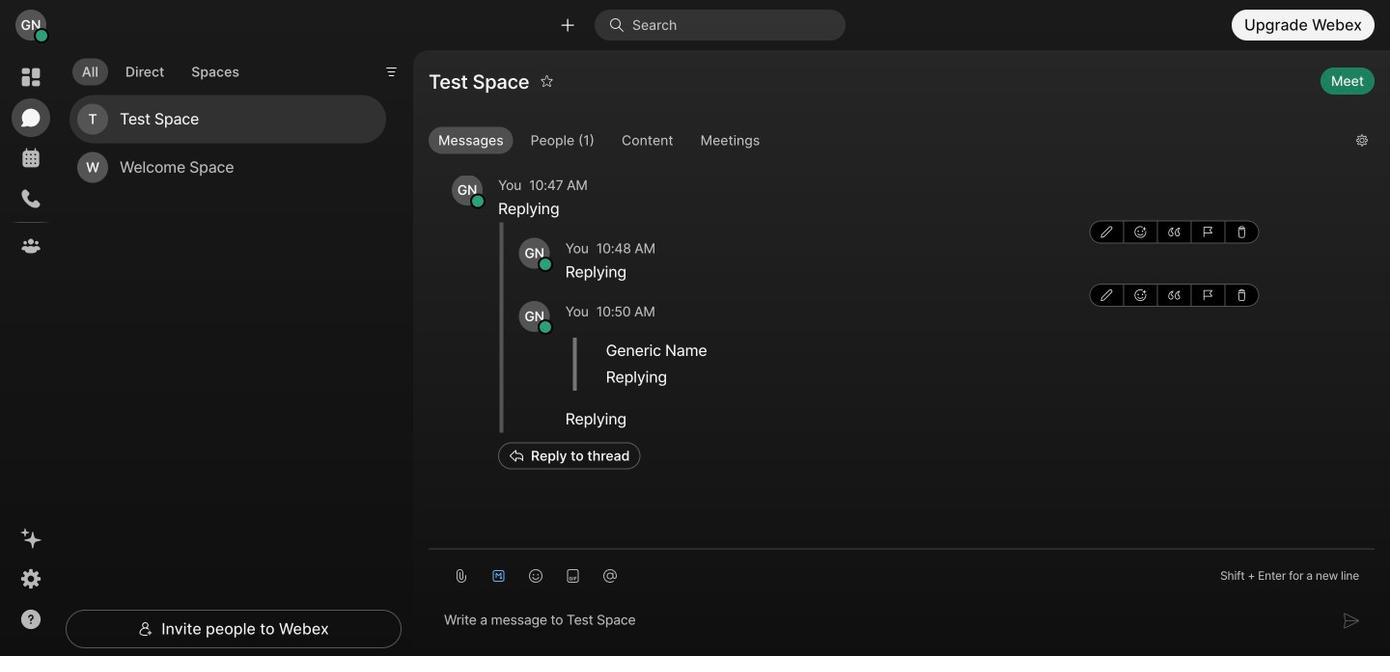 Task type: locate. For each thing, give the bounding box(es) containing it.
0 vertical spatial group
[[429, 127, 1341, 158]]

quote message image for flag for follow-up icon
[[1168, 226, 1180, 238]]

group
[[429, 127, 1341, 158], [1089, 221, 1259, 244], [1089, 284, 1259, 307]]

webex tab list
[[12, 58, 50, 265]]

tab list
[[68, 47, 254, 91]]

quote message image right add reaction image
[[1168, 226, 1180, 238]]

flag for follow-up image
[[1202, 290, 1214, 301]]

1 quote message image from the top
[[1168, 226, 1180, 238]]

1 vertical spatial group
[[1089, 221, 1259, 244]]

navigation
[[0, 50, 62, 656]]

messages list
[[429, 0, 1375, 510]]

test space list item
[[70, 95, 386, 143]]

1 vertical spatial quote message image
[[1168, 290, 1180, 301]]

2 quote message image from the top
[[1168, 290, 1180, 301]]

quote message image
[[1168, 226, 1180, 238], [1168, 290, 1180, 301]]

2 vertical spatial group
[[1089, 284, 1259, 307]]

0 vertical spatial quote message image
[[1168, 226, 1180, 238]]

quote message image right add reaction icon
[[1168, 290, 1180, 301]]



Task type: describe. For each thing, give the bounding box(es) containing it.
edit message image
[[1101, 226, 1112, 238]]

delete message image
[[1236, 290, 1248, 301]]

message composer toolbar element
[[429, 550, 1375, 595]]

edit message image
[[1101, 290, 1112, 301]]

add reaction image
[[1135, 290, 1146, 301]]

delete message image
[[1236, 226, 1248, 238]]

welcome space list item
[[70, 143, 386, 192]]

add reaction image
[[1135, 226, 1146, 238]]

flag for follow-up image
[[1202, 226, 1214, 238]]

quote message image for flag for follow-up image
[[1168, 290, 1180, 301]]



Task type: vqa. For each thing, say whether or not it's contained in the screenshot.
first the Add reaction icon from the bottom
yes



